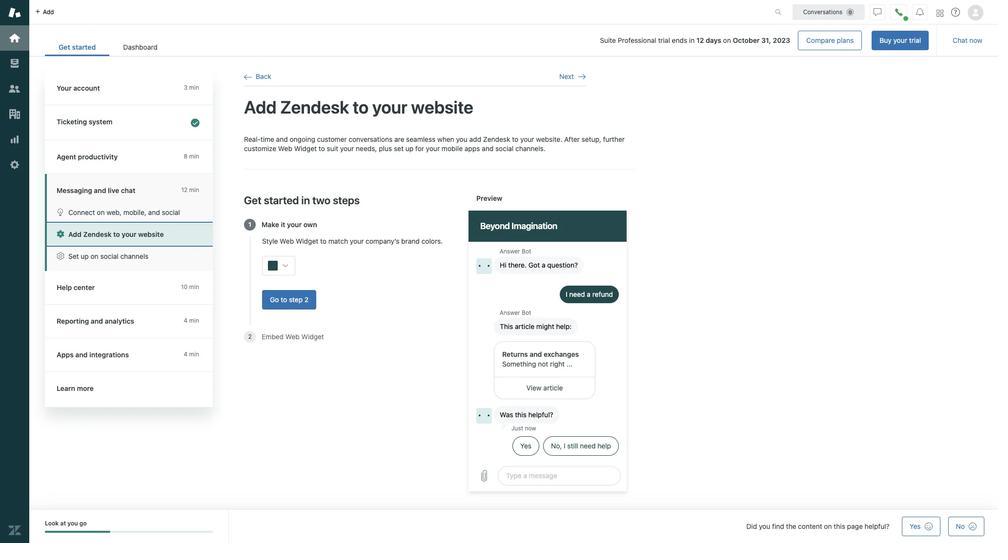 Task type: vqa. For each thing, say whether or not it's contained in the screenshot.


Task type: locate. For each thing, give the bounding box(es) containing it.
0 vertical spatial avatar image
[[476, 259, 492, 275]]

2 4 min from the top
[[184, 351, 199, 358]]

0 vertical spatial now
[[970, 36, 983, 44]]

0 horizontal spatial add
[[68, 230, 82, 239]]

0 vertical spatial this
[[515, 411, 527, 419]]

min for agent productivity
[[189, 153, 199, 160]]

0 horizontal spatial up
[[81, 252, 89, 261]]

started up it
[[264, 194, 299, 207]]

get inside region
[[244, 194, 262, 207]]

now right chat
[[970, 36, 983, 44]]

yes button down just now
[[513, 437, 539, 456]]

avatar image for hi
[[476, 259, 492, 275]]

when
[[437, 135, 454, 143]]

0 vertical spatial add zendesk to your website
[[244, 97, 473, 118]]

up right set
[[81, 252, 89, 261]]

add zendesk to your website button
[[47, 224, 213, 246]]

reporting
[[57, 317, 89, 326]]

avatar image left was
[[476, 409, 492, 424]]

this left page
[[834, 523, 846, 531]]

to
[[353, 97, 369, 118], [512, 135, 519, 143], [319, 145, 325, 153], [113, 230, 120, 239], [320, 237, 327, 245], [281, 296, 287, 304]]

need left refund
[[569, 291, 585, 299]]

need right the still
[[580, 442, 596, 451]]

helpful? up just now
[[529, 411, 553, 419]]

1 horizontal spatial add zendesk to your website
[[244, 97, 473, 118]]

to inside content-title region
[[353, 97, 369, 118]]

add zendesk to your website up conversations
[[244, 97, 473, 118]]

1 vertical spatial started
[[264, 194, 299, 207]]

live
[[108, 186, 119, 195]]

0 horizontal spatial website
[[138, 230, 164, 239]]

yes button
[[513, 437, 539, 456], [902, 518, 941, 537]]

look at you go
[[45, 520, 87, 528]]

article right this on the bottom right of the page
[[515, 323, 535, 331]]

2 trial from the left
[[909, 36, 921, 44]]

2 avatar image from the top
[[476, 409, 492, 424]]

yes button for no
[[902, 518, 941, 537]]

0 horizontal spatial trial
[[658, 36, 670, 44]]

social right mobile, at left top
[[162, 208, 180, 217]]

1 horizontal spatial add
[[469, 135, 481, 143]]

there.
[[508, 261, 527, 270]]

yes left 'no'
[[910, 523, 921, 531]]

this
[[515, 411, 527, 419], [834, 523, 846, 531]]

2 min from the top
[[189, 153, 199, 160]]

1 min from the top
[[189, 84, 199, 91]]

0 horizontal spatial i
[[564, 442, 566, 451]]

you right did
[[759, 523, 771, 531]]

0 horizontal spatial zendesk
[[83, 230, 112, 239]]

set
[[394, 145, 404, 153]]

web
[[278, 145, 292, 153], [280, 237, 294, 245], [285, 333, 300, 341]]

up inside real-time and ongoing customer conversations are seamless when you add zendesk to your website. after setup, further customize web widget to suit your needs, plus set up for your mobile apps and social channels.
[[406, 145, 414, 153]]

trial down notifications image
[[909, 36, 921, 44]]

footer containing did you find the content on this page helpful?
[[29, 511, 998, 544]]

6 min from the top
[[189, 351, 199, 358]]

1 vertical spatial article
[[544, 384, 563, 393]]

4 min from the top
[[189, 284, 199, 291]]

1 horizontal spatial 12
[[697, 36, 704, 44]]

trial inside 'button'
[[909, 36, 921, 44]]

1 vertical spatial 4 min
[[184, 351, 199, 358]]

add inside add zendesk to your website button
[[68, 230, 82, 239]]

2 left embed
[[248, 333, 252, 341]]

0 horizontal spatial started
[[72, 43, 96, 51]]

you up mobile
[[456, 135, 468, 143]]

notifications image
[[916, 8, 924, 16]]

1 horizontal spatial i
[[566, 291, 568, 299]]

log
[[469, 242, 627, 458]]

article inside the returns and exchanges 'element'
[[544, 384, 563, 393]]

get started in two steps
[[244, 194, 360, 207]]

1 vertical spatial widget
[[296, 237, 318, 245]]

add zendesk to your website inside button
[[68, 230, 164, 239]]

in left two at the top left
[[301, 194, 310, 207]]

go to step 2 button
[[262, 290, 316, 310]]

answer up hi
[[500, 248, 520, 256]]

1 vertical spatial answer bot
[[500, 310, 531, 317]]

next
[[560, 72, 574, 81]]

1 horizontal spatial up
[[406, 145, 414, 153]]

channels.
[[516, 145, 546, 153]]

up left for
[[406, 145, 414, 153]]

page
[[847, 523, 863, 531]]

0 horizontal spatial helpful?
[[529, 411, 553, 419]]

i down question?
[[566, 291, 568, 299]]

0 horizontal spatial add
[[43, 8, 54, 15]]

1 horizontal spatial zendesk
[[280, 97, 349, 118]]

1 vertical spatial this
[[834, 523, 846, 531]]

add inside real-time and ongoing customer conversations are seamless when you add zendesk to your website. after setup, further customize web widget to suit your needs, plus set up for your mobile apps and social channels.
[[469, 135, 481, 143]]

view article link
[[494, 378, 596, 400]]

web down make it your own
[[280, 237, 294, 245]]

progress-bar progress bar
[[45, 532, 213, 534]]

1 horizontal spatial now
[[970, 36, 983, 44]]

avatar image left hi
[[476, 259, 492, 275]]

2 vertical spatial web
[[285, 333, 300, 341]]

now right just
[[525, 425, 536, 433]]

1 vertical spatial avatar image
[[476, 409, 492, 424]]

make it your own
[[262, 221, 317, 229]]

add zendesk to your website inside content-title region
[[244, 97, 473, 118]]

2 answer bot from the top
[[500, 310, 531, 317]]

0 vertical spatial helpful?
[[529, 411, 553, 419]]

help
[[598, 442, 611, 451]]

web right embed
[[285, 333, 300, 341]]

your right buy
[[894, 36, 908, 44]]

10
[[181, 284, 188, 291]]

0 vertical spatial a
[[542, 261, 546, 270]]

after
[[564, 135, 580, 143]]

1 horizontal spatial article
[[544, 384, 563, 393]]

0 vertical spatial 2
[[305, 296, 309, 304]]

1 vertical spatial now
[[525, 425, 536, 433]]

you
[[456, 135, 468, 143], [68, 520, 78, 528], [759, 523, 771, 531]]

0 horizontal spatial social
[[100, 252, 119, 261]]

add down back 'button'
[[244, 97, 277, 118]]

avatar image
[[476, 259, 492, 275], [476, 409, 492, 424]]

started inside region
[[264, 194, 299, 207]]

4 min for integrations
[[184, 351, 199, 358]]

article for view
[[544, 384, 563, 393]]

2 bot from the top
[[522, 310, 531, 317]]

0 vertical spatial social
[[496, 145, 514, 153]]

trial
[[658, 36, 670, 44], [909, 36, 921, 44]]

i left the still
[[564, 442, 566, 451]]

i
[[566, 291, 568, 299], [564, 442, 566, 451]]

2 vertical spatial zendesk
[[83, 230, 112, 239]]

0 horizontal spatial yes button
[[513, 437, 539, 456]]

professional
[[618, 36, 656, 44]]

add zendesk to your website down web, on the left of page
[[68, 230, 164, 239]]

1 vertical spatial 4
[[184, 351, 188, 358]]

trial left ends
[[658, 36, 670, 44]]

0 horizontal spatial get
[[59, 43, 70, 51]]

started up account
[[72, 43, 96, 51]]

1 horizontal spatial a
[[587, 291, 591, 299]]

website
[[411, 97, 473, 118], [138, 230, 164, 239]]

article for this
[[515, 323, 535, 331]]

get for get started in two steps
[[244, 194, 262, 207]]

12 left days
[[697, 36, 704, 44]]

0 vertical spatial bot
[[522, 248, 531, 256]]

1 horizontal spatial started
[[264, 194, 299, 207]]

now inside the get started in two steps region
[[525, 425, 536, 433]]

min
[[189, 84, 199, 91], [189, 153, 199, 160], [189, 186, 199, 194], [189, 284, 199, 291], [189, 317, 199, 325], [189, 351, 199, 358]]

0 horizontal spatial add zendesk to your website
[[68, 230, 164, 239]]

1 horizontal spatial this
[[834, 523, 846, 531]]

2
[[305, 296, 309, 304], [248, 333, 252, 341]]

1 vertical spatial add zendesk to your website
[[68, 230, 164, 239]]

a right got
[[542, 261, 546, 270]]

0 vertical spatial zendesk
[[280, 97, 349, 118]]

got
[[529, 261, 540, 270]]

0 vertical spatial need
[[569, 291, 585, 299]]

on left web, on the left of page
[[97, 208, 105, 217]]

0 vertical spatial get
[[59, 43, 70, 51]]

1 vertical spatial in
[[301, 194, 310, 207]]

ticketing system button
[[45, 105, 211, 140]]

answer bot up there. at the top right of the page
[[500, 248, 531, 256]]

min for help center
[[189, 284, 199, 291]]

social
[[496, 145, 514, 153], [162, 208, 180, 217], [100, 252, 119, 261]]

2 horizontal spatial social
[[496, 145, 514, 153]]

1 vertical spatial zendesk
[[483, 135, 510, 143]]

October 31, 2023 text field
[[733, 36, 790, 44]]

widget down own
[[296, 237, 318, 245]]

in right ends
[[689, 36, 695, 44]]

website inside button
[[138, 230, 164, 239]]

1 vertical spatial need
[[580, 442, 596, 451]]

your up 'are'
[[372, 97, 408, 118]]

ends
[[672, 36, 687, 44]]

dashboard tab
[[110, 38, 171, 56]]

log containing hi there. got a question?
[[469, 242, 627, 458]]

12 down 8
[[181, 186, 188, 194]]

1 horizontal spatial in
[[689, 36, 695, 44]]

in
[[689, 36, 695, 44], [301, 194, 310, 207]]

bot up got
[[522, 248, 531, 256]]

mobile,
[[123, 208, 146, 217]]

0 vertical spatial widget
[[294, 145, 317, 153]]

web down the ongoing
[[278, 145, 292, 153]]

view article
[[527, 384, 563, 393]]

started
[[72, 43, 96, 51], [264, 194, 299, 207]]

0 vertical spatial 4 min
[[184, 317, 199, 325]]

now for chat now
[[970, 36, 983, 44]]

0 vertical spatial article
[[515, 323, 535, 331]]

learn more button
[[45, 373, 211, 406]]

plus
[[379, 145, 392, 153]]

your inside 'button'
[[894, 36, 908, 44]]

2 right the step
[[305, 296, 309, 304]]

helpful? right page
[[865, 523, 890, 531]]

just now
[[512, 425, 536, 433]]

5 min from the top
[[189, 317, 199, 325]]

1 horizontal spatial social
[[162, 208, 180, 217]]

8 min
[[184, 153, 199, 160]]

integrations
[[89, 351, 129, 359]]

1 horizontal spatial yes
[[910, 523, 921, 531]]

4 for reporting and analytics
[[184, 317, 188, 325]]

messaging and live chat
[[57, 186, 135, 195]]

1 vertical spatial add
[[469, 135, 481, 143]]

footer
[[29, 511, 998, 544]]

bot up this article might help: on the bottom right
[[522, 310, 531, 317]]

you right 'at'
[[68, 520, 78, 528]]

chat now
[[953, 36, 983, 44]]

ticketing system
[[57, 118, 112, 126]]

min for apps and integrations
[[189, 351, 199, 358]]

connect
[[68, 208, 95, 217]]

tab list
[[45, 38, 171, 56]]

you inside real-time and ongoing customer conversations are seamless when you add zendesk to your website. after setup, further customize web widget to suit your needs, plus set up for your mobile apps and social channels.
[[456, 135, 468, 143]]

1 horizontal spatial yes button
[[902, 518, 941, 537]]

0 horizontal spatial yes
[[520, 442, 532, 451]]

buy
[[880, 36, 892, 44]]

widget
[[294, 145, 317, 153], [296, 237, 318, 245], [301, 333, 324, 341]]

1 horizontal spatial helpful?
[[865, 523, 890, 531]]

0 horizontal spatial 12
[[181, 186, 188, 194]]

apps
[[465, 145, 480, 153]]

organizations image
[[8, 108, 21, 121]]

...
[[567, 360, 573, 369]]

1 vertical spatial 2
[[248, 333, 252, 341]]

1 vertical spatial yes button
[[902, 518, 941, 537]]

1 horizontal spatial add
[[244, 97, 277, 118]]

preview
[[476, 194, 503, 202]]

0 vertical spatial website
[[411, 97, 473, 118]]

for
[[415, 145, 424, 153]]

12 inside messaging and live chat heading
[[181, 186, 188, 194]]

yes button left 'no'
[[902, 518, 941, 537]]

3 min from the top
[[189, 186, 199, 194]]

views image
[[8, 57, 21, 70]]

section
[[179, 31, 929, 50]]

suit
[[327, 145, 338, 153]]

answer bot up this on the bottom right of the page
[[500, 310, 531, 317]]

0 vertical spatial answer
[[500, 248, 520, 256]]

website up when
[[411, 97, 473, 118]]

social left channels.
[[496, 145, 514, 153]]

imagination
[[512, 221, 557, 232]]

conversations
[[349, 135, 393, 143]]

no, i still need help
[[551, 442, 611, 451]]

agent
[[57, 153, 76, 161]]

admin image
[[8, 159, 21, 171]]

yes inside the get started in two steps region
[[520, 442, 532, 451]]

0 horizontal spatial article
[[515, 323, 535, 331]]

0 vertical spatial add
[[244, 97, 277, 118]]

get started image
[[8, 32, 21, 44]]

started for get started in two steps
[[264, 194, 299, 207]]

0 horizontal spatial now
[[525, 425, 536, 433]]

0 vertical spatial up
[[406, 145, 414, 153]]

answer bot
[[500, 248, 531, 256], [500, 310, 531, 317]]

1 trial from the left
[[658, 36, 670, 44]]

to up conversations
[[353, 97, 369, 118]]

this up just now
[[515, 411, 527, 419]]

yes button for no, i still need help
[[513, 437, 539, 456]]

time
[[261, 135, 274, 143]]

get down add popup button
[[59, 43, 70, 51]]

section containing suite professional trial ends in
[[179, 31, 929, 50]]

add button
[[29, 0, 60, 24]]

0 vertical spatial web
[[278, 145, 292, 153]]

31,
[[762, 36, 771, 44]]

add right zendesk support icon
[[43, 8, 54, 15]]

12
[[697, 36, 704, 44], [181, 186, 188, 194]]

now inside chat now button
[[970, 36, 983, 44]]

1 vertical spatial up
[[81, 252, 89, 261]]

yes down just now
[[520, 442, 532, 451]]

1 vertical spatial social
[[162, 208, 180, 217]]

web for embed
[[285, 333, 300, 341]]

1 4 from the top
[[184, 317, 188, 325]]

more
[[77, 385, 94, 393]]

min inside messaging and live chat heading
[[189, 186, 199, 194]]

0 vertical spatial add
[[43, 8, 54, 15]]

2 4 from the top
[[184, 351, 188, 358]]

help:
[[556, 323, 572, 331]]

1 vertical spatial 12
[[181, 186, 188, 194]]

a left refund
[[587, 291, 591, 299]]

0 vertical spatial 4
[[184, 317, 188, 325]]

your right it
[[287, 221, 302, 229]]

yes for no
[[910, 523, 921, 531]]

3 min
[[184, 84, 199, 91]]

might
[[537, 323, 554, 331]]

answer up this on the bottom right of the page
[[500, 310, 520, 317]]

embed
[[262, 333, 284, 341]]

analytics
[[105, 317, 134, 326]]

0 vertical spatial answer bot
[[500, 248, 531, 256]]

1 horizontal spatial trial
[[909, 36, 921, 44]]

get up 1
[[244, 194, 262, 207]]

i need a refund
[[566, 291, 613, 299]]

add
[[43, 8, 54, 15], [469, 135, 481, 143]]

add up set
[[68, 230, 82, 239]]

started for get started
[[72, 43, 96, 51]]

website down mobile, at left top
[[138, 230, 164, 239]]

social left channels
[[100, 252, 119, 261]]

1 vertical spatial web
[[280, 237, 294, 245]]

2 horizontal spatial zendesk
[[483, 135, 510, 143]]

1 vertical spatial answer
[[500, 310, 520, 317]]

tab list containing get started
[[45, 38, 171, 56]]

1 avatar image from the top
[[476, 259, 492, 275]]

get inside tab list
[[59, 43, 70, 51]]

widget right embed
[[301, 333, 324, 341]]

0 vertical spatial yes button
[[513, 437, 539, 456]]

1 horizontal spatial website
[[411, 97, 473, 118]]

1 vertical spatial yes
[[910, 523, 921, 531]]

1 4 min from the top
[[184, 317, 199, 325]]

article right view
[[544, 384, 563, 393]]

add up apps
[[469, 135, 481, 143]]

to left suit
[[319, 145, 325, 153]]

1 horizontal spatial 2
[[305, 296, 309, 304]]

1 horizontal spatial you
[[456, 135, 468, 143]]

next button
[[560, 72, 586, 81]]

and
[[276, 135, 288, 143], [482, 145, 494, 153], [94, 186, 106, 195], [148, 208, 160, 217], [91, 317, 103, 326], [530, 351, 542, 359], [75, 351, 88, 359]]

october
[[733, 36, 760, 44]]

apps
[[57, 351, 74, 359]]

4 min
[[184, 317, 199, 325], [184, 351, 199, 358]]

help center
[[57, 284, 95, 292]]

widget down the ongoing
[[294, 145, 317, 153]]

1 horizontal spatial get
[[244, 194, 262, 207]]

reporting image
[[8, 133, 21, 146]]

your down connect on web, mobile, and social button
[[122, 230, 136, 239]]

1 vertical spatial bot
[[522, 310, 531, 317]]

not
[[538, 360, 548, 369]]

0 vertical spatial 12
[[697, 36, 704, 44]]

returns and exchanges element
[[494, 342, 596, 400]]

system
[[89, 118, 112, 126]]

1 vertical spatial a
[[587, 291, 591, 299]]

learn
[[57, 385, 75, 393]]



Task type: describe. For each thing, give the bounding box(es) containing it.
it
[[281, 221, 285, 229]]

something
[[502, 360, 536, 369]]

0 horizontal spatial you
[[68, 520, 78, 528]]

refund
[[593, 291, 613, 299]]

was this helpful?
[[500, 411, 553, 419]]

go
[[80, 520, 87, 528]]

your right the match
[[350, 237, 364, 245]]

up inside button
[[81, 252, 89, 261]]

needs,
[[356, 145, 377, 153]]

web,
[[107, 208, 122, 217]]

your up channels.
[[520, 135, 534, 143]]

log inside the get started in two steps region
[[469, 242, 627, 458]]

2 answer from the top
[[500, 310, 520, 317]]

widget for embed
[[301, 333, 324, 341]]

apps and integrations
[[57, 351, 129, 359]]

match
[[328, 237, 348, 245]]

12 min
[[181, 186, 199, 194]]

0 vertical spatial i
[[566, 291, 568, 299]]

set
[[68, 252, 79, 261]]

returns
[[502, 351, 528, 359]]

your
[[57, 84, 72, 92]]

colors.
[[422, 237, 443, 245]]

did you find the content on this page helpful?
[[747, 523, 890, 531]]

on right content
[[824, 523, 832, 531]]

widget inside real-time and ongoing customer conversations are seamless when you add zendesk to your website. after setup, further customize web widget to suit your needs, plus set up for your mobile apps and social channels.
[[294, 145, 317, 153]]

zendesk inside content-title region
[[280, 97, 349, 118]]

zendesk support image
[[8, 6, 21, 19]]

get started
[[59, 43, 96, 51]]

to up channels.
[[512, 135, 519, 143]]

your right for
[[426, 145, 440, 153]]

0 vertical spatial in
[[689, 36, 695, 44]]

hi there. got a question?
[[500, 261, 578, 270]]

real-
[[244, 135, 261, 143]]

web for style
[[280, 237, 294, 245]]

hi
[[500, 261, 507, 270]]

min for reporting and analytics
[[189, 317, 199, 325]]

no
[[956, 523, 965, 531]]

customers image
[[8, 83, 21, 95]]

zendesk inside real-time and ongoing customer conversations are seamless when you add zendesk to your website. after setup, further customize web widget to suit your needs, plus set up for your mobile apps and social channels.
[[483, 135, 510, 143]]

returns and exchanges something not right ...
[[502, 351, 579, 369]]

0 horizontal spatial 2
[[248, 333, 252, 341]]

chat
[[121, 186, 135, 195]]

4 min for analytics
[[184, 317, 199, 325]]

buy your trial button
[[872, 31, 929, 50]]

and inside heading
[[94, 186, 106, 195]]

steps
[[333, 194, 360, 207]]

compare
[[807, 36, 835, 44]]

social inside real-time and ongoing customer conversations are seamless when you add zendesk to your website. after setup, further customize web widget to suit your needs, plus set up for your mobile apps and social channels.
[[496, 145, 514, 153]]

on right days
[[723, 36, 731, 44]]

seamless
[[406, 135, 436, 143]]

1
[[249, 221, 251, 228]]

trial for professional
[[658, 36, 670, 44]]

and inside returns and exchanges something not right ...
[[530, 351, 542, 359]]

progress bar image
[[45, 532, 110, 534]]

was
[[500, 411, 513, 419]]

4 for apps and integrations
[[184, 351, 188, 358]]

trial for your
[[909, 36, 921, 44]]

did
[[747, 523, 757, 531]]

suite professional trial ends in 12 days on october 31, 2023
[[600, 36, 790, 44]]

add inside content-title region
[[244, 97, 277, 118]]

the
[[786, 523, 796, 531]]

avatar image for was
[[476, 409, 492, 424]]

style web widget to match your company's brand colors.
[[262, 237, 443, 245]]

to left the match
[[320, 237, 327, 245]]

3
[[184, 84, 188, 91]]

two
[[312, 194, 331, 207]]

learn more
[[57, 385, 94, 393]]

beyond imagination
[[480, 221, 557, 232]]

zendesk inside button
[[83, 230, 112, 239]]

plans
[[837, 36, 854, 44]]

yes for no, i still need help
[[520, 442, 532, 451]]

and inside button
[[148, 208, 160, 217]]

set up on social channels
[[68, 252, 149, 261]]

your right suit
[[340, 145, 354, 153]]

min for messaging and live chat
[[189, 186, 199, 194]]

2 vertical spatial social
[[100, 252, 119, 261]]

in inside the get started in two steps region
[[301, 194, 310, 207]]

back
[[256, 72, 271, 81]]

setup,
[[582, 135, 601, 143]]

days
[[706, 36, 721, 44]]

real-time and ongoing customer conversations are seamless when you add zendesk to your website. after setup, further customize web widget to suit your needs, plus set up for your mobile apps and social channels.
[[244, 135, 625, 153]]

your account
[[57, 84, 100, 92]]

get for get started
[[59, 43, 70, 51]]

no button
[[948, 518, 985, 537]]

to right go
[[281, 296, 287, 304]]

2 inside button
[[305, 296, 309, 304]]

further
[[603, 135, 625, 143]]

are
[[394, 135, 404, 143]]

on right set
[[91, 252, 98, 261]]

helpful? inside the get started in two steps region
[[529, 411, 553, 419]]

look
[[45, 520, 59, 528]]

go
[[270, 296, 279, 304]]

2 horizontal spatial you
[[759, 523, 771, 531]]

website inside content-title region
[[411, 97, 473, 118]]

reporting and analytics
[[57, 317, 134, 326]]

widget for style
[[296, 237, 318, 245]]

main element
[[0, 0, 29, 544]]

upload file image
[[478, 471, 490, 483]]

content
[[798, 523, 822, 531]]

zendesk products image
[[937, 10, 944, 16]]

this
[[500, 323, 513, 331]]

agent productivity
[[57, 153, 118, 161]]

mobile
[[442, 145, 463, 153]]

min for your account
[[189, 84, 199, 91]]

view
[[527, 384, 542, 393]]

compare plans button
[[798, 31, 862, 50]]

productivity
[[78, 153, 118, 161]]

10 min
[[181, 284, 199, 291]]

Type a message text field
[[498, 467, 621, 486]]

0 horizontal spatial a
[[542, 261, 546, 270]]

content-title region
[[244, 96, 586, 119]]

no, i still need help button
[[543, 437, 619, 456]]

1 answer from the top
[[500, 248, 520, 256]]

compare plans
[[807, 36, 854, 44]]

find
[[772, 523, 784, 531]]

get started in two steps region
[[244, 135, 635, 492]]

button displays agent's chat status as invisible. image
[[874, 8, 882, 16]]

i inside button
[[564, 442, 566, 451]]

account
[[73, 84, 100, 92]]

just
[[512, 425, 523, 433]]

1 answer bot from the top
[[500, 248, 531, 256]]

website.
[[536, 135, 563, 143]]

your inside content-title region
[[372, 97, 408, 118]]

need inside the "no, i still need help" button
[[580, 442, 596, 451]]

zendesk image
[[8, 525, 21, 538]]

messaging and live chat heading
[[45, 174, 213, 202]]

your inside button
[[122, 230, 136, 239]]

this inside log
[[515, 411, 527, 419]]

embed web widget
[[262, 333, 324, 341]]

8
[[184, 153, 188, 160]]

conversations
[[803, 8, 843, 15]]

web inside real-time and ongoing customer conversations are seamless when you add zendesk to your website. after setup, further customize web widget to suit your needs, plus set up for your mobile apps and social channels.
[[278, 145, 292, 153]]

at
[[60, 520, 66, 528]]

go to step 2
[[270, 296, 309, 304]]

to down web, on the left of page
[[113, 230, 120, 239]]

1 bot from the top
[[522, 248, 531, 256]]

customer
[[317, 135, 347, 143]]

get help image
[[952, 8, 960, 17]]

1 vertical spatial helpful?
[[865, 523, 890, 531]]

now for just now
[[525, 425, 536, 433]]

add inside popup button
[[43, 8, 54, 15]]

buy your trial
[[880, 36, 921, 44]]



